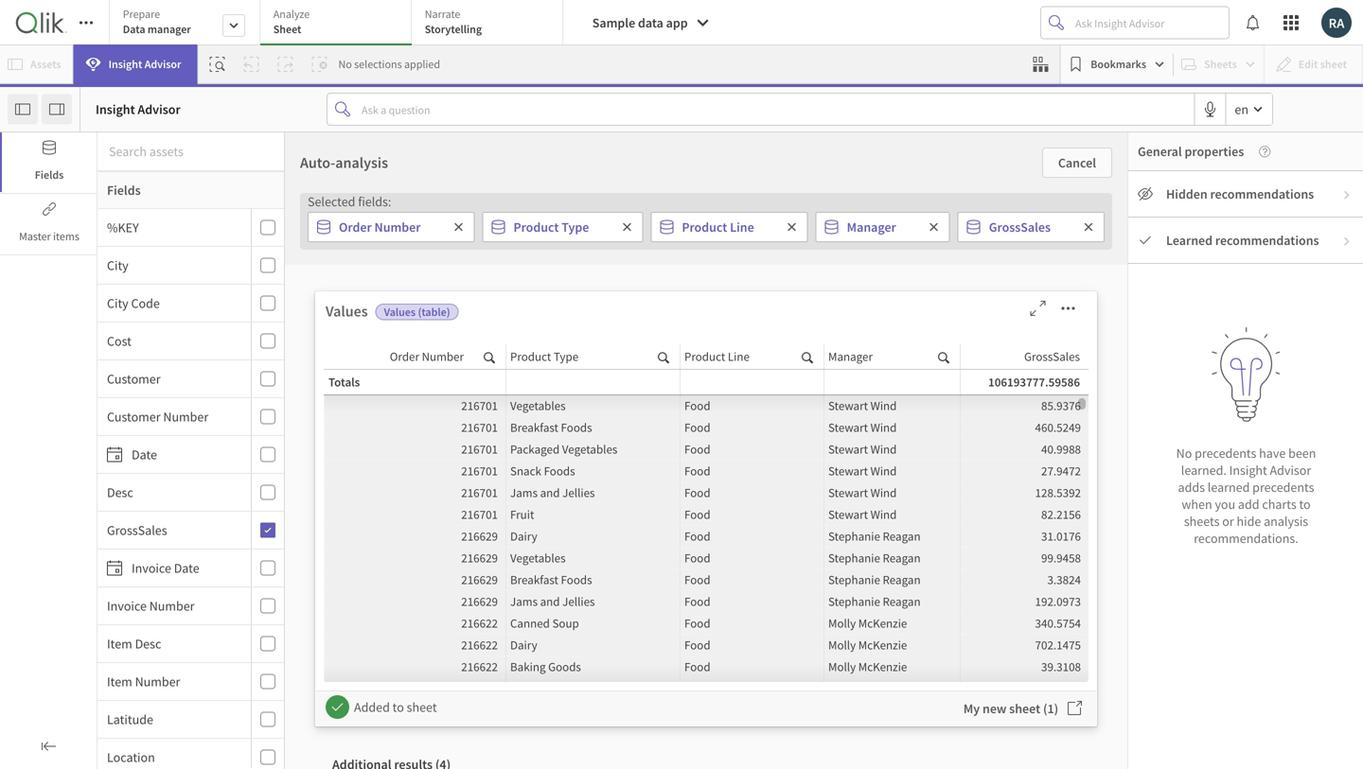 Task type: vqa. For each thing, say whether or not it's contained in the screenshot.
the bottom your
yes



Task type: locate. For each thing, give the bounding box(es) containing it.
5 food from the top
[[684, 485, 710, 501]]

breakfast foods up packaged vegetables
[[510, 420, 592, 435]]

6 wind from the top
[[870, 507, 897, 523]]

number down item desc button
[[135, 673, 180, 691]]

city
[[107, 257, 128, 274], [107, 295, 128, 312]]

and for stephanie reagan
[[540, 594, 560, 610]]

sheet. inside to start creating visualizations and build your new sheet.
[[936, 567, 969, 584]]

0 vertical spatial product line
[[682, 219, 754, 236]]

stephanie for 3.3824
[[828, 572, 880, 588]]

tab list containing prepare
[[109, 0, 570, 47]]

13 food from the top
[[684, 659, 710, 675]]

new
[[904, 475, 931, 494], [613, 513, 637, 530], [910, 567, 933, 584], [983, 700, 1007, 718]]

or left let
[[482, 513, 494, 530]]

insights
[[640, 513, 683, 530], [407, 539, 450, 556], [622, 567, 665, 584], [343, 593, 386, 610]]

foods
[[561, 420, 592, 435], [544, 463, 575, 479], [561, 572, 592, 588]]

wind
[[870, 398, 897, 414], [870, 420, 897, 435], [870, 442, 897, 457], [870, 463, 897, 479], [870, 485, 897, 501], [870, 507, 897, 523]]

5 wind from the top
[[870, 485, 897, 501]]

3 stephanie reagan from the top
[[828, 572, 921, 588]]

precedents down have
[[1252, 479, 1314, 496]]

or left hide
[[1222, 513, 1234, 530]]

82.2156
[[1041, 507, 1081, 523]]

jellies up soup
[[562, 594, 595, 610]]

explore for explore your data directly or let qlik generate insights for you with
[[339, 513, 380, 530]]

jams up 'canned'
[[510, 594, 538, 610]]

breakfast up packaged
[[510, 420, 558, 435]]

216629 left any
[[461, 550, 498, 566]]

1 deselect field image from the left
[[453, 221, 464, 233]]

stephanie for 99.9458
[[828, 550, 880, 566]]

0 vertical spatial breakfast
[[510, 420, 558, 435]]

1 vertical spatial dairy
[[510, 638, 537, 653]]

insights left for at the bottom left of page
[[407, 539, 450, 556]]

below
[[569, 257, 627, 285]]

1 molly from the top
[[828, 616, 856, 631]]

0 vertical spatial grosssales
[[989, 219, 1051, 236]]

5 stewart wind from the top
[[828, 485, 897, 501]]

type down below
[[554, 349, 578, 364]]

recommendations inside button
[[1215, 232, 1319, 249]]

0 vertical spatial foods
[[561, 420, 592, 435]]

item number
[[107, 673, 180, 691]]

insight advisor inside insight advisor dropdown button
[[108, 57, 181, 71]]

edit image
[[879, 514, 901, 531]]

city for city
[[107, 257, 128, 274]]

. inside . save any insights you discover to this sheet.
[[473, 564, 476, 581]]

1 search image from the left
[[484, 348, 495, 365]]

food for 128.5392
[[684, 485, 710, 501]]

sheet. inside . save any insights you discover to this sheet.
[[498, 593, 532, 610]]

0 vertical spatial small image
[[1341, 189, 1353, 201]]

2 jellies from the top
[[562, 594, 595, 610]]

insights inside . any found insights can be saved to this sheet.
[[622, 567, 665, 584]]

stewart for 85.9376
[[828, 398, 868, 414]]

. left 'any'
[[740, 539, 744, 556]]

cancel button
[[1042, 148, 1112, 178]]

stewart wind for 85.9376
[[828, 398, 897, 414]]

1 vertical spatial recommendations
[[1215, 232, 1319, 249]]

no left 'selections'
[[338, 57, 352, 71]]

breakfast for 216629
[[510, 572, 558, 588]]

no selections applied
[[338, 57, 440, 71]]

1 customer from the top
[[107, 371, 161, 388]]

sheet
[[925, 515, 954, 530], [407, 699, 437, 716], [1009, 700, 1040, 718]]

product type
[[513, 219, 589, 236], [510, 349, 578, 364]]

new for find
[[613, 513, 637, 530]]

3 totals not applicable for this column element from the left
[[824, 370, 960, 395]]

cost
[[107, 333, 131, 350]]

vegetables down qlik
[[510, 550, 566, 566]]

1 vertical spatial customer
[[107, 408, 161, 425]]

1 horizontal spatial search image
[[658, 348, 669, 365]]

order
[[339, 219, 372, 236], [390, 349, 419, 364]]

this left sheet...
[[856, 257, 892, 285]]

explore the data
[[384, 475, 490, 494]]

number down customer menu item
[[163, 408, 208, 425]]

hide
[[1237, 513, 1261, 530]]

grosssales inside grid
[[1024, 349, 1080, 364]]

4 molly from the top
[[828, 681, 856, 697]]

food for 85.9376
[[684, 398, 710, 414]]

desc inside menu item
[[135, 636, 161, 653]]

manager left search icon
[[828, 349, 873, 364]]

1 vertical spatial date
[[174, 560, 199, 577]]

foods for 27.9472
[[544, 463, 575, 479]]

mckenzie for 340.5754
[[858, 616, 907, 631]]

you
[[1215, 496, 1235, 513], [471, 539, 492, 556], [389, 593, 409, 610]]

9 food from the top
[[684, 572, 710, 588]]

deselect field image for line
[[786, 221, 798, 233]]

4 wind from the top
[[870, 463, 897, 479]]

0 vertical spatial product type
[[513, 219, 589, 236]]

4 216701 from the top
[[461, 463, 498, 479]]

1 breakfast foods from the top
[[510, 420, 592, 435]]

narrate storytelling
[[425, 7, 482, 36]]

recommendations
[[1210, 186, 1314, 203], [1215, 232, 1319, 249]]

hide properties image
[[49, 102, 64, 117]]

4 mckenzie from the top
[[858, 681, 907, 697]]

deselect field image up below
[[621, 221, 633, 233]]

reagan for 31.0176
[[883, 529, 921, 544]]

packaged
[[510, 442, 560, 457]]

ra button
[[1321, 8, 1352, 38]]

216701 for breakfast
[[461, 420, 498, 435]]

2 horizontal spatial sheet
[[1009, 700, 1040, 718]]

data left app
[[638, 14, 663, 31]]

2 vertical spatial foods
[[561, 572, 592, 588]]

insight advisor down data
[[108, 57, 181, 71]]

0 horizontal spatial analysis
[[335, 153, 388, 172]]

1 vertical spatial breakfast foods
[[510, 572, 592, 588]]

goods
[[548, 659, 581, 675]]

0 horizontal spatial the
[[436, 475, 458, 494]]

2 vertical spatial insight advisor
[[382, 565, 460, 581]]

manager
[[847, 219, 896, 236], [828, 349, 873, 364]]

tab list inside choose an option below to get started adding to this sheet... application
[[109, 0, 570, 47]]

3 stewart wind from the top
[[828, 442, 897, 457]]

3 reagan from the top
[[883, 572, 921, 588]]

foods up packaged vegetables
[[561, 420, 592, 435]]

precedents
[[1195, 445, 1256, 462], [1252, 479, 1314, 496]]

2 216622 from the top
[[461, 638, 498, 653]]

search image
[[484, 348, 495, 365], [658, 348, 669, 365], [802, 348, 813, 365]]

advisor down manager
[[145, 57, 181, 71]]

item number button
[[97, 673, 247, 691]]

6 216701 from the top
[[461, 507, 498, 523]]

mckenzie for 702.1475
[[858, 638, 907, 653]]

master items
[[19, 229, 79, 244]]

1 stewart from the top
[[828, 398, 868, 414]]

vegetables down baking goods
[[510, 681, 566, 697]]

and left build
[[962, 541, 984, 559]]

0 horizontal spatial sheet
[[407, 699, 437, 716]]

cost menu item
[[97, 323, 284, 361]]

2 food from the top
[[684, 420, 710, 435]]

customer for customer number
[[107, 408, 161, 425]]

2 reagan from the top
[[883, 550, 921, 566]]

216629 for breakfast foods
[[461, 572, 498, 588]]

0 vertical spatial jams
[[510, 485, 538, 501]]

stewart for 82.2156
[[828, 507, 868, 523]]

2 vertical spatial grosssales
[[107, 522, 167, 539]]

foods down packaged vegetables
[[544, 463, 575, 479]]

1 horizontal spatial or
[[1222, 513, 1234, 530]]

to right adding
[[832, 257, 852, 285]]

be
[[690, 567, 704, 584]]

1 vertical spatial breakfast
[[510, 572, 558, 588]]

Ask a question text field
[[358, 94, 1194, 125]]

desc inside menu item
[[107, 484, 133, 501]]

1 dairy from the top
[[510, 529, 537, 544]]

insight down insight advisor dropdown button
[[96, 101, 135, 118]]

insights down generate
[[343, 593, 386, 610]]

hidden recommendations
[[1166, 186, 1314, 203]]

0 vertical spatial the
[[436, 475, 458, 494]]

tick image
[[330, 700, 345, 715]]

no up adds
[[1176, 445, 1192, 462]]

2 mckenzie from the top
[[858, 638, 907, 653]]

4 stewart wind from the top
[[828, 463, 897, 479]]

deselect field image up sheet...
[[928, 221, 940, 233]]

1 216701 from the top
[[461, 398, 498, 414]]

1 wind from the top
[[870, 398, 897, 414]]

order number down (table)
[[390, 349, 464, 364]]

manager up sheet...
[[847, 219, 896, 236]]

number for invoice number menu item at the left of the page
[[149, 598, 195, 615]]

ra
[[1329, 14, 1344, 31]]

1 vertical spatial type
[[554, 349, 578, 364]]

grid containing order number
[[324, 345, 1093, 766]]

to inside . save any insights you discover to this sheet.
[[461, 593, 472, 610]]

data inside sample data app "dropdown button"
[[638, 14, 663, 31]]

type inside grid
[[554, 349, 578, 364]]

2 jams from the top
[[510, 594, 538, 610]]

menu containing %key
[[97, 209, 284, 770]]

stewart for 40.9988
[[828, 442, 868, 457]]

0 horizontal spatial order
[[339, 219, 372, 236]]

1 vertical spatial item
[[107, 673, 132, 691]]

vegetables for 216701
[[510, 398, 566, 414]]

1 horizontal spatial you
[[471, 539, 492, 556]]

small image inside learned recommendations button
[[1341, 236, 1353, 248]]

stephanie for 31.0176
[[828, 529, 880, 544]]

2 stephanie reagan from the top
[[828, 550, 921, 566]]

create
[[859, 475, 901, 494]]

1 food from the top
[[684, 398, 710, 414]]

reagan for 3.3824
[[883, 572, 921, 588]]

invoice up item desc
[[107, 598, 147, 615]]

jams up fruit
[[510, 485, 538, 501]]

analysis right hide
[[1264, 513, 1308, 530]]

3 deselect field image from the left
[[786, 221, 798, 233]]

order down values (table)
[[390, 349, 419, 364]]

deselect field image for type
[[621, 221, 633, 233]]

analyze sheet
[[273, 7, 310, 36]]

2 wind from the top
[[870, 420, 897, 435]]

(table)
[[418, 305, 450, 319]]

grosssales up full screen image
[[989, 219, 1051, 236]]

my new sheet (1)
[[963, 700, 1061, 718]]

city left code
[[107, 295, 128, 312]]

3 216622 from the top
[[461, 659, 498, 675]]

1 breakfast from the top
[[510, 420, 558, 435]]

deselect field image up adding
[[786, 221, 798, 233]]

directly
[[438, 513, 480, 530]]

sheet. up 'canned'
[[498, 593, 532, 610]]

12 food from the top
[[684, 638, 710, 653]]

get
[[656, 257, 686, 285]]

mckenzie
[[858, 616, 907, 631], [858, 638, 907, 653], [858, 659, 907, 675], [858, 681, 907, 697]]

216629 down the 'save' at the bottom left of the page
[[461, 594, 498, 610]]

customer menu item
[[97, 361, 284, 399]]

. for question?
[[740, 539, 744, 556]]

medium image
[[1138, 233, 1153, 248]]

explore inside explore your data directly or let qlik generate insights for you with
[[339, 513, 380, 530]]

analysis up selected fields:
[[335, 153, 388, 172]]

customer number
[[107, 408, 208, 425]]

menu
[[97, 209, 284, 770]]

any
[[746, 539, 767, 556]]

1 mckenzie from the top
[[858, 616, 907, 631]]

general
[[1138, 143, 1182, 160]]

1 horizontal spatial .
[[740, 539, 744, 556]]

2 small image from the top
[[1341, 236, 1353, 248]]

baking
[[510, 659, 546, 675]]

2 breakfast from the top
[[510, 572, 558, 588]]

7 food from the top
[[684, 529, 710, 544]]

food for 340.5754
[[684, 616, 710, 631]]

to inside to start creating visualizations and build your new sheet.
[[969, 513, 980, 530]]

your
[[383, 513, 408, 530], [882, 567, 907, 584]]

%key
[[107, 219, 139, 236]]

values for values (table)
[[384, 305, 416, 319]]

2 horizontal spatial search image
[[802, 348, 813, 365]]

stephanie
[[828, 529, 880, 544], [828, 550, 880, 566], [828, 572, 880, 588], [828, 594, 880, 610]]

save
[[479, 564, 505, 581]]

city down %key
[[107, 257, 128, 274]]

1 city from the top
[[107, 257, 128, 274]]

mckenzie for 196.7744
[[858, 681, 907, 697]]

food for 460.5249
[[684, 420, 710, 435]]

no inside no precedents have been learned. insight advisor adds learned precedents when you add charts to sheets or hide analysis recommendations.
[[1176, 445, 1192, 462]]

latitude
[[107, 711, 153, 728]]

1 reagan from the top
[[883, 529, 921, 544]]

or
[[482, 513, 494, 530], [1222, 513, 1234, 530]]

vegetables for 216629
[[510, 550, 566, 566]]

and
[[540, 485, 560, 501], [962, 541, 984, 559], [540, 594, 560, 610]]

help image
[[1244, 146, 1271, 157]]

1 jams and jellies from the top
[[510, 485, 595, 501]]

your inside explore your data directly or let qlik generate insights for you with
[[383, 513, 408, 530]]

search image down get at the top of page
[[658, 348, 669, 365]]

search image down an
[[484, 348, 495, 365]]

order number
[[339, 219, 421, 236], [390, 349, 464, 364]]

1 horizontal spatial values
[[384, 305, 416, 319]]

702.1475
[[1035, 638, 1081, 653]]

3 216629 from the top
[[461, 572, 498, 588]]

2 stephanie from the top
[[828, 550, 880, 566]]

no for no selections applied
[[338, 57, 352, 71]]

breakfast foods up canned soup
[[510, 572, 592, 588]]

1 master items button from the left
[[0, 194, 97, 254]]

date down the grosssales menu item
[[174, 560, 199, 577]]

choose an option below to get started adding to this sheet... application
[[0, 0, 1363, 770]]

0 vertical spatial jellies
[[562, 485, 595, 501]]

stewart wind
[[828, 398, 897, 414], [828, 420, 897, 435], [828, 442, 897, 457], [828, 463, 897, 479], [828, 485, 897, 501], [828, 507, 897, 523]]

invoice
[[132, 560, 171, 577], [107, 598, 147, 615]]

or inside no precedents have been learned. insight advisor adds learned precedents when you add charts to sheets or hide analysis recommendations.
[[1222, 513, 1234, 530]]

1 horizontal spatial analysis
[[1264, 513, 1308, 530]]

1 vertical spatial jams and jellies
[[510, 594, 595, 610]]

this inside . save any insights you discover to this sheet.
[[475, 593, 495, 610]]

this down 'any'
[[756, 567, 776, 584]]

460.5249
[[1035, 420, 1081, 435]]

0 horizontal spatial this
[[475, 593, 495, 610]]

1 vertical spatial city
[[107, 295, 128, 312]]

recommendations inside button
[[1210, 186, 1314, 203]]

item desc menu item
[[97, 626, 284, 664]]

sheet right added in the bottom left of the page
[[407, 699, 437, 716]]

learned
[[1166, 232, 1213, 249]]

jams for 216701
[[510, 485, 538, 501]]

4 molly mckenzie from the top
[[828, 681, 907, 697]]

. inside . any found insights can be saved to this sheet.
[[740, 539, 744, 556]]

1 vertical spatial explore
[[339, 513, 380, 530]]

customer
[[107, 371, 161, 388], [107, 408, 161, 425]]

and down snack foods at the bottom of page
[[540, 485, 560, 501]]

invoice up the invoice number at the bottom left of the page
[[132, 560, 171, 577]]

10 food from the top
[[684, 594, 710, 610]]

sheet for added to sheet
[[407, 699, 437, 716]]

4 stewart from the top
[[828, 463, 868, 479]]

4 reagan from the top
[[883, 594, 921, 610]]

order number down fields:
[[339, 219, 421, 236]]

196.7744
[[1035, 681, 1081, 697]]

jams
[[510, 485, 538, 501], [510, 594, 538, 610]]

0 vertical spatial no
[[338, 57, 352, 71]]

4 deselect field image from the left
[[928, 221, 940, 233]]

1 vertical spatial order number
[[390, 349, 464, 364]]

to
[[631, 257, 651, 285], [832, 257, 852, 285], [1299, 496, 1311, 513], [969, 513, 980, 530], [742, 567, 753, 584], [461, 593, 472, 610], [393, 699, 404, 716]]

type
[[562, 219, 589, 236], [554, 349, 578, 364]]

breakfast foods for 216629
[[510, 572, 592, 588]]

dairy up baking
[[510, 638, 537, 653]]

small image
[[1341, 189, 1353, 201], [1341, 236, 1353, 248]]

2 horizontal spatial you
[[1215, 496, 1235, 513]]

1 vertical spatial foods
[[544, 463, 575, 479]]

2 stewart from the top
[[828, 420, 868, 435]]

deselect field image
[[453, 221, 464, 233], [621, 221, 633, 233], [786, 221, 798, 233], [928, 221, 940, 233], [1083, 221, 1094, 233]]

desc menu item
[[97, 474, 284, 512]]

desc button
[[97, 484, 247, 501]]

learned recommendations
[[1166, 232, 1319, 249]]

4 216622 from the top
[[461, 681, 498, 697]]

0 horizontal spatial .
[[473, 564, 476, 581]]

to right discover
[[461, 593, 472, 610]]

2 216701 from the top
[[461, 420, 498, 435]]

2 molly mckenzie from the top
[[828, 638, 907, 653]]

item inside menu item
[[107, 636, 132, 653]]

this inside . any found insights can be saved to this sheet.
[[756, 567, 776, 584]]

%key menu item
[[97, 209, 284, 247]]

baking goods
[[510, 659, 581, 675]]

1 small image from the top
[[1341, 189, 1353, 201]]

1 vertical spatial grosssales
[[1024, 349, 1080, 364]]

totals not applicable for this column element
[[506, 370, 680, 395], [680, 370, 824, 395], [824, 370, 960, 395]]

6 stewart wind from the top
[[828, 507, 897, 523]]

values for values
[[326, 302, 368, 321]]

1 stewart wind from the top
[[828, 398, 897, 414]]

stephanie reagan for 3.3824
[[828, 572, 921, 588]]

14 food from the top
[[684, 681, 710, 697]]

216629 down for at the bottom left of page
[[461, 572, 498, 588]]

3 216701 from the top
[[461, 442, 498, 457]]

recommendations for learned recommendations
[[1215, 232, 1319, 249]]

precedents up learned
[[1195, 445, 1256, 462]]

no
[[338, 57, 352, 71], [1176, 445, 1192, 462]]

1 vertical spatial your
[[882, 567, 907, 584]]

stephanie reagan for 192.0973
[[828, 594, 921, 610]]

0 vertical spatial and
[[540, 485, 560, 501]]

3 mckenzie from the top
[[858, 659, 907, 675]]

insight advisor up discover
[[382, 565, 460, 581]]

0 vertical spatial .
[[740, 539, 744, 556]]

0 horizontal spatial or
[[482, 513, 494, 530]]

your up generate
[[383, 513, 408, 530]]

number down (table)
[[422, 349, 464, 364]]

customer inside menu item
[[107, 371, 161, 388]]

city inside menu item
[[107, 295, 128, 312]]

Ask Insight Advisor text field
[[1072, 8, 1229, 38]]

1 horizontal spatial sheet.
[[665, 593, 698, 610]]

1 horizontal spatial explore
[[384, 475, 433, 494]]

product line inside grid
[[684, 349, 750, 364]]

1 vertical spatial desc
[[135, 636, 161, 653]]

fields up master items on the top left
[[35, 168, 64, 182]]

insight down data
[[108, 57, 142, 71]]

values left values (table)
[[326, 302, 368, 321]]

this down the 'save' at the bottom left of the page
[[475, 593, 495, 610]]

8 food from the top
[[684, 550, 710, 566]]

number inside 'menu item'
[[135, 673, 180, 691]]

27.9472
[[1041, 463, 1081, 479]]

insight inside dropdown button
[[108, 57, 142, 71]]

new right my
[[983, 700, 1007, 718]]

0 horizontal spatial explore
[[339, 513, 380, 530]]

jams and jellies for 216701
[[510, 485, 595, 501]]

number inside "menu item"
[[163, 408, 208, 425]]

food for 192.0973
[[684, 594, 710, 610]]

1 vertical spatial and
[[962, 541, 984, 559]]

0 vertical spatial desc
[[107, 484, 133, 501]]

1 vertical spatial product line
[[684, 349, 750, 364]]

3 stephanie from the top
[[828, 572, 880, 588]]

small image for learned recommendations
[[1341, 236, 1353, 248]]

1 jams from the top
[[510, 485, 538, 501]]

1 stephanie reagan from the top
[[828, 529, 921, 544]]

216622
[[461, 616, 498, 631], [461, 638, 498, 653], [461, 659, 498, 675], [461, 681, 498, 697]]

city inside 'menu item'
[[107, 257, 128, 274]]

adds
[[1178, 479, 1205, 496]]

number down invoice date button
[[149, 598, 195, 615]]

data inside explore your data directly or let qlik generate insights for you with
[[411, 513, 435, 530]]

1 horizontal spatial order
[[390, 349, 419, 364]]

0 vertical spatial customer
[[107, 371, 161, 388]]

product type up option
[[513, 219, 589, 236]]

new down visualizations
[[910, 567, 933, 584]]

food for 3.3824
[[684, 572, 710, 588]]

grosssales menu item
[[97, 512, 284, 550]]

2 breakfast foods from the top
[[510, 572, 592, 588]]

line down started
[[728, 349, 750, 364]]

generate
[[356, 539, 404, 556]]

1 vertical spatial .
[[473, 564, 476, 581]]

1 molly mckenzie from the top
[[828, 616, 907, 631]]

0 vertical spatial your
[[383, 513, 408, 530]]

5 216701 from the top
[[461, 485, 498, 501]]

0 vertical spatial insight advisor
[[108, 57, 181, 71]]

4 stephanie reagan from the top
[[828, 594, 921, 610]]

4 stephanie from the top
[[828, 594, 880, 610]]

search image down adding
[[802, 348, 813, 365]]

0 vertical spatial manager
[[847, 219, 896, 236]]

2 horizontal spatial sheet.
[[936, 567, 969, 584]]

deselect field image left medium image on the right top of page
[[1083, 221, 1094, 233]]

number for customer number "menu item"
[[163, 408, 208, 425]]

2 master items button from the left
[[2, 194, 97, 254]]

added to sheet
[[354, 699, 437, 716]]

0 horizontal spatial sheet.
[[498, 593, 532, 610]]

Search assets text field
[[97, 134, 284, 169]]

advisor up the charts
[[1270, 462, 1311, 479]]

0 vertical spatial you
[[1215, 496, 1235, 513]]

line inside grid
[[728, 349, 750, 364]]

2 customer from the top
[[107, 408, 161, 425]]

in
[[685, 513, 696, 530]]

desc down the invoice number at the bottom left of the page
[[135, 636, 161, 653]]

to right the charts
[[1299, 496, 1311, 513]]

data
[[638, 14, 663, 31], [461, 475, 490, 494], [411, 513, 435, 530], [719, 513, 744, 530]]

1 horizontal spatial date
[[174, 560, 199, 577]]

product type down option
[[510, 349, 578, 364]]

2 jams and jellies from the top
[[510, 594, 595, 610]]

2 216629 from the top
[[461, 550, 498, 566]]

grid
[[324, 345, 1093, 766]]

1 vertical spatial you
[[471, 539, 492, 556]]

1 vertical spatial jams
[[510, 594, 538, 610]]

product line
[[682, 219, 754, 236], [684, 349, 750, 364]]

fields up %key
[[107, 182, 141, 199]]

0 horizontal spatial date
[[132, 446, 157, 463]]

0 vertical spatial city
[[107, 257, 128, 274]]

1 horizontal spatial this
[[756, 567, 776, 584]]

mckenzie for 39.3108
[[858, 659, 907, 675]]

stewart wind for 460.5249
[[828, 420, 897, 435]]

sheet left (1)
[[1009, 700, 1040, 718]]

dairy down fruit
[[510, 529, 537, 544]]

0 vertical spatial precedents
[[1195, 445, 1256, 462]]

1 216629 from the top
[[461, 529, 498, 544]]

2 vertical spatial and
[[540, 594, 560, 610]]

molly for 702.1475
[[828, 638, 856, 653]]

vegetables up snack foods at the bottom of page
[[562, 442, 617, 457]]

product down option
[[510, 349, 551, 364]]

1 vertical spatial this
[[756, 567, 776, 584]]

you right for at the bottom left of page
[[471, 539, 492, 556]]

6 stewart from the top
[[828, 507, 868, 523]]

breakfast foods for 216701
[[510, 420, 592, 435]]

food for 196.7744
[[684, 681, 710, 697]]

39.3108
[[1041, 659, 1081, 675]]

5 stewart from the top
[[828, 485, 868, 501]]

tab list
[[109, 0, 570, 47]]

you left discover
[[389, 593, 409, 610]]

1 stephanie from the top
[[828, 529, 880, 544]]

1 horizontal spatial the
[[698, 513, 717, 530]]

explore up explore your data directly or let qlik generate insights for you with
[[384, 475, 433, 494]]

sheets
[[1184, 513, 1220, 530]]

0 vertical spatial dairy
[[510, 529, 537, 544]]

0 horizontal spatial no
[[338, 57, 352, 71]]

item inside 'menu item'
[[107, 673, 132, 691]]

1 vertical spatial analysis
[[1264, 513, 1308, 530]]

3 molly mckenzie from the top
[[828, 659, 907, 675]]

wind for 460.5249
[[870, 420, 897, 435]]

0 vertical spatial jams and jellies
[[510, 485, 595, 501]]

2 molly from the top
[[828, 638, 856, 653]]

advisor up be
[[690, 540, 728, 556]]

stephanie for 192.0973
[[828, 594, 880, 610]]

1 vertical spatial precedents
[[1252, 479, 1314, 496]]

0 horizontal spatial values
[[326, 302, 368, 321]]

customer down customer button
[[107, 408, 161, 425]]

1 vertical spatial small image
[[1341, 236, 1353, 248]]

you left add
[[1215, 496, 1235, 513]]

0 vertical spatial this
[[856, 257, 892, 285]]

smart search image
[[210, 57, 225, 72]]

jams and jellies down snack foods at the bottom of page
[[510, 485, 595, 501]]

1 horizontal spatial fields
[[107, 182, 141, 199]]

recommendations for hidden recommendations
[[1210, 186, 1314, 203]]

you inside no precedents have been learned. insight advisor adds learned precedents when you add charts to sheets or hide analysis recommendations.
[[1215, 496, 1235, 513]]

stewart wind for 27.9472
[[828, 463, 897, 479]]

learned
[[1208, 479, 1250, 496]]

invoice number menu item
[[97, 588, 284, 626]]

1 item from the top
[[107, 636, 132, 653]]

2 vertical spatial this
[[475, 593, 495, 610]]

insight
[[108, 57, 142, 71], [96, 101, 135, 118], [1229, 462, 1267, 479], [652, 540, 687, 556], [382, 565, 418, 581]]

dairy for 216629
[[510, 529, 537, 544]]

2 dairy from the top
[[510, 638, 537, 653]]

4 food from the top
[[684, 463, 710, 479]]

latitude button
[[97, 711, 247, 728]]

choose
[[398, 257, 469, 285]]

insights down 'ask'
[[622, 567, 665, 584]]

number inside menu item
[[149, 598, 195, 615]]

11 food from the top
[[684, 616, 710, 631]]

reagan for 99.9458
[[883, 550, 921, 566]]

1 vertical spatial product type
[[510, 349, 578, 364]]

stewart for 460.5249
[[828, 420, 868, 435]]

and for stewart wind
[[540, 485, 560, 501]]

for
[[453, 539, 468, 556]]

0 horizontal spatial you
[[389, 593, 409, 610]]

216622 for canned soup
[[461, 616, 498, 631]]

0 vertical spatial breakfast foods
[[510, 420, 592, 435]]

vegetables for 216622
[[510, 681, 566, 697]]

1 vertical spatial order
[[390, 349, 419, 364]]

grosssales up "invoice date"
[[107, 522, 167, 539]]

1 jellies from the top
[[562, 485, 595, 501]]

3 molly from the top
[[828, 659, 856, 675]]

216701 for packaged
[[461, 442, 498, 457]]

order down selected fields:
[[339, 219, 372, 236]]

new right 'create'
[[904, 475, 931, 494]]

0 horizontal spatial desc
[[107, 484, 133, 501]]

4 216629 from the top
[[461, 594, 498, 610]]

customer inside "menu item"
[[107, 408, 161, 425]]

customer down cost
[[107, 371, 161, 388]]

values (table)
[[384, 305, 450, 319]]

0 vertical spatial explore
[[384, 475, 433, 494]]

2 stewart wind from the top
[[828, 420, 897, 435]]

order inside grid
[[390, 349, 419, 364]]

2 city from the top
[[107, 295, 128, 312]]

1 vertical spatial jellies
[[562, 594, 595, 610]]

1 vertical spatial no
[[1176, 445, 1192, 462]]

3 wind from the top
[[870, 442, 897, 457]]

6 food from the top
[[684, 507, 710, 523]]

line up started
[[730, 219, 754, 236]]

1 216622 from the top
[[461, 616, 498, 631]]

2 deselect field image from the left
[[621, 221, 633, 233]]

0 vertical spatial item
[[107, 636, 132, 653]]

stephanie reagan
[[828, 529, 921, 544], [828, 550, 921, 566], [828, 572, 921, 588], [828, 594, 921, 610]]

values left (table)
[[384, 305, 416, 319]]

creating
[[837, 541, 882, 559]]



Task type: describe. For each thing, give the bounding box(es) containing it.
wind for 85.9376
[[870, 398, 897, 414]]

have
[[1259, 445, 1286, 462]]

advisor down insight advisor dropdown button
[[138, 101, 180, 118]]

menu inside choose an option below to get started adding to this sheet... application
[[97, 209, 284, 770]]

hide assets image
[[15, 102, 30, 117]]

molly for 340.5754
[[828, 616, 856, 631]]

wind for 128.5392
[[870, 485, 897, 501]]

full screen image
[[1023, 299, 1053, 318]]

general properties
[[1138, 143, 1244, 160]]

216622 for baking goods
[[461, 659, 498, 675]]

results tabs tab list
[[317, 742, 466, 770]]

add
[[1238, 496, 1259, 513]]

3.3824
[[1047, 572, 1081, 588]]

small image for hidden recommendations
[[1341, 189, 1353, 201]]

added
[[354, 699, 390, 716]]

use
[[843, 513, 866, 530]]

prepare
[[123, 7, 160, 21]]

216629 for dairy
[[461, 529, 498, 544]]

analytics
[[934, 475, 993, 494]]

search image
[[938, 348, 949, 365]]

city code button
[[97, 295, 247, 312]]

search image
[[608, 539, 631, 556]]

breakfast for 216701
[[510, 420, 558, 435]]

city for city code
[[107, 295, 128, 312]]

item number menu item
[[97, 664, 284, 701]]

invoice for invoice number
[[107, 598, 147, 615]]

adding
[[761, 257, 828, 285]]

stewart wind for 128.5392
[[828, 485, 897, 501]]

canned
[[510, 616, 550, 631]]

insights left in
[[640, 513, 683, 530]]

stewart wind for 82.2156
[[828, 507, 897, 523]]

216629 for jams and jellies
[[461, 594, 498, 610]]

product type inside grid
[[510, 349, 578, 364]]

hidden
[[1166, 186, 1208, 203]]

you inside . save any insights you discover to this sheet.
[[389, 593, 409, 610]]

analysis inside no precedents have been learned. insight advisor adds learned precedents when you add charts to sheets or hide analysis recommendations.
[[1264, 513, 1308, 530]]

insight advisor button
[[73, 44, 197, 84]]

0 vertical spatial analysis
[[335, 153, 388, 172]]

molly mckenzie for 702.1475
[[828, 638, 907, 653]]

item for item number
[[107, 673, 132, 691]]

to inside . any found insights can be saved to this sheet.
[[742, 567, 753, 584]]

data left 'using'
[[719, 513, 744, 530]]

. any found insights can be saved to this sheet.
[[587, 539, 776, 610]]

manager
[[148, 22, 191, 36]]

product up started
[[682, 219, 727, 236]]

question?
[[673, 475, 737, 494]]

or inside explore your data directly or let qlik generate insights for you with
[[482, 513, 494, 530]]

city code menu item
[[97, 285, 284, 323]]

snack foods
[[510, 463, 575, 479]]

2 totals not applicable for this column element from the left
[[680, 370, 824, 395]]

visualizations
[[885, 541, 960, 559]]

216622 for dairy
[[461, 638, 498, 653]]

advisor inside no precedents have been learned. insight advisor adds learned precedents when you add charts to sheets or hide analysis recommendations.
[[1270, 462, 1311, 479]]

0 horizontal spatial fields
[[35, 168, 64, 182]]

1 vertical spatial insight advisor
[[96, 101, 180, 118]]

to start creating visualizations and build your new sheet.
[[837, 513, 1015, 584]]

85.9376
[[1041, 398, 1081, 414]]

canned soup
[[510, 616, 579, 631]]

1 totals not applicable for this column element from the left
[[506, 370, 680, 395]]

ask insight advisor
[[631, 540, 728, 556]]

food for 39.3108
[[684, 659, 710, 675]]

molly mckenzie for 196.7744
[[828, 681, 907, 697]]

invoice for invoice date
[[132, 560, 171, 577]]

learned recommendations button
[[1128, 218, 1363, 264]]

started
[[690, 257, 757, 285]]

0 vertical spatial order number
[[339, 219, 421, 236]]

analyze
[[273, 7, 310, 21]]

selections tool image
[[1033, 57, 1048, 72]]

wind for 82.2156
[[870, 507, 897, 523]]

deselect field image for number
[[453, 221, 464, 233]]

food for 99.9458
[[684, 550, 710, 566]]

new for my
[[983, 700, 1007, 718]]

create new analytics
[[859, 475, 993, 494]]

216622 for vegetables
[[461, 681, 498, 697]]

insight up can
[[652, 540, 687, 556]]

3 search image from the left
[[802, 348, 813, 365]]

choose an option below to get started adding to this sheet...
[[398, 257, 965, 285]]

let
[[497, 513, 511, 530]]

selected
[[308, 193, 355, 210]]

216629 for vegetables
[[461, 550, 498, 566]]

location menu item
[[97, 739, 284, 770]]

40.9988
[[1041, 442, 1081, 457]]

qlik
[[514, 513, 536, 530]]

216701 for jams
[[461, 485, 498, 501]]

no for no precedents have been learned. insight advisor adds learned precedents when you add charts to sheets or hide analysis recommendations.
[[1176, 445, 1192, 462]]

view disabled image
[[1138, 186, 1153, 202]]

sheet. inside . any found insights can be saved to this sheet.
[[665, 593, 698, 610]]

1 vertical spatial manager
[[828, 349, 873, 364]]

jellies for 216701
[[562, 485, 595, 501]]

explore for explore the data
[[384, 475, 433, 494]]

any
[[508, 564, 528, 581]]

food for 40.9988
[[684, 442, 710, 457]]

customer number menu item
[[97, 399, 284, 436]]

sheet
[[273, 22, 301, 36]]

recommendations.
[[1194, 530, 1298, 547]]

food for 702.1475
[[684, 638, 710, 653]]

2 search image from the left
[[658, 348, 669, 365]]

customer number button
[[97, 408, 247, 425]]

advisor up discover
[[421, 565, 460, 581]]

charts
[[1262, 496, 1297, 513]]

prepare data manager
[[123, 7, 191, 36]]

you inside explore your data directly or let qlik generate insights for you with
[[471, 539, 492, 556]]

sheet. for analytics
[[936, 567, 969, 584]]

. for data
[[473, 564, 476, 581]]

en
[[1235, 101, 1249, 118]]

customer button
[[97, 371, 247, 388]]

molly mckenzie for 340.5754
[[828, 616, 907, 631]]

edit
[[901, 515, 923, 530]]

stephanie reagan for 31.0176
[[828, 529, 921, 544]]

stewart wind for 40.9988
[[828, 442, 897, 457]]

item for item desc
[[107, 636, 132, 653]]

molly for 39.3108
[[828, 659, 856, 675]]

and inside to start creating visualizations and build your new sheet.
[[962, 541, 984, 559]]

items
[[53, 229, 79, 244]]

item desc
[[107, 636, 161, 653]]

date menu item
[[97, 436, 284, 474]]

jams for 216629
[[510, 594, 538, 610]]

learned.
[[1181, 462, 1227, 479]]

start
[[983, 513, 1008, 530]]

food for 27.9472
[[684, 463, 710, 479]]

0 vertical spatial line
[[730, 219, 754, 236]]

order number inside grid
[[390, 349, 464, 364]]

216701 for snack
[[461, 463, 498, 479]]

1 horizontal spatial sheet
[[925, 515, 954, 530]]

sheet. for data
[[498, 593, 532, 610]]

0 vertical spatial type
[[562, 219, 589, 236]]

bookmarks button
[[1064, 49, 1169, 80]]

. save any insights you discover to this sheet.
[[343, 564, 532, 610]]

product up option
[[513, 219, 559, 236]]

storytelling
[[425, 22, 482, 36]]

number inside grid
[[422, 349, 464, 364]]

sample data app button
[[577, 8, 722, 38]]

goto image
[[1061, 701, 1082, 717]]

fields:
[[358, 193, 391, 210]]

food for 82.2156
[[684, 507, 710, 523]]

1 vertical spatial the
[[698, 513, 717, 530]]

new inside to start creating visualizations and build your new sheet.
[[910, 567, 933, 584]]

jellies for 216629
[[562, 594, 595, 610]]

sheet for my new sheet (1)
[[1009, 700, 1040, 718]]

can
[[668, 567, 688, 584]]

data up directly
[[461, 475, 490, 494]]

customer for customer
[[107, 371, 161, 388]]

dairy for 216622
[[510, 638, 537, 653]]

invoice number
[[107, 598, 195, 615]]

wind for 27.9472
[[870, 463, 897, 479]]

insights inside . save any insights you discover to this sheet.
[[343, 593, 386, 610]]

insights inside explore your data directly or let qlik generate insights for you with
[[407, 539, 450, 556]]

5 deselect field image from the left
[[1083, 221, 1094, 233]]

0 vertical spatial date
[[132, 446, 157, 463]]

2 horizontal spatial this
[[856, 257, 892, 285]]

hidden recommendations button
[[1128, 171, 1363, 218]]

number down fields:
[[374, 219, 421, 236]]

snack
[[510, 463, 541, 479]]

fruit
[[510, 507, 534, 523]]

a
[[662, 475, 670, 494]]

data
[[123, 22, 145, 36]]

foods for 460.5249
[[561, 420, 592, 435]]

340.5754
[[1035, 616, 1081, 631]]

sample data app
[[592, 14, 688, 31]]

number for item number 'menu item' in the bottom of the page
[[135, 673, 180, 691]]

31.0176
[[1041, 529, 1081, 544]]

grid inside choose an option below to get started adding to this sheet... application
[[324, 345, 1093, 766]]

product down started
[[684, 349, 725, 364]]

wind for 40.9988
[[870, 442, 897, 457]]

discover
[[412, 593, 458, 610]]

sheet...
[[896, 257, 965, 285]]

foods for 3.3824
[[561, 572, 592, 588]]

more image
[[1053, 299, 1083, 318]]

molly for 196.7744
[[828, 681, 856, 697]]

to right added in the bottom left of the page
[[393, 699, 404, 716]]

to left get at the top of page
[[631, 257, 651, 285]]

build
[[986, 541, 1015, 559]]

narrate
[[425, 7, 460, 21]]

city menu item
[[97, 247, 284, 285]]

insight inside no precedents have been learned. insight advisor adds learned precedents when you add charts to sheets or hide analysis recommendations.
[[1229, 462, 1267, 479]]

stewart for 128.5392
[[828, 485, 868, 501]]

to inside no precedents have been learned. insight advisor adds learned precedents when you add charts to sheets or hide analysis recommendations.
[[1299, 496, 1311, 513]]

my new sheet (1) link
[[959, 696, 1087, 722]]

find new insights in the data using
[[586, 513, 777, 530]]

ask
[[631, 540, 649, 556]]

molly mckenzie for 39.3108
[[828, 659, 907, 675]]

latitude menu item
[[97, 701, 284, 739]]

option
[[502, 257, 564, 285]]

advisor inside insight advisor dropdown button
[[145, 57, 181, 71]]

totals
[[328, 374, 360, 390]]

grosssales inside menu item
[[107, 522, 167, 539]]

insight down generate
[[382, 565, 418, 581]]

stewart for 27.9472
[[828, 463, 868, 479]]

reagan for 192.0973
[[883, 594, 921, 610]]

en button
[[1226, 94, 1272, 125]]

invoice date button
[[97, 560, 247, 577]]

invoice date menu item
[[97, 550, 284, 588]]

jams and jellies for 216629
[[510, 594, 595, 610]]

your inside to start creating visualizations and build your new sheet.
[[882, 567, 907, 584]]

sample
[[592, 14, 635, 31]]

auto-
[[300, 153, 335, 172]]

find
[[586, 513, 611, 530]]

selected fields:
[[308, 193, 391, 210]]

new for create
[[904, 475, 931, 494]]

location button
[[97, 749, 247, 766]]



